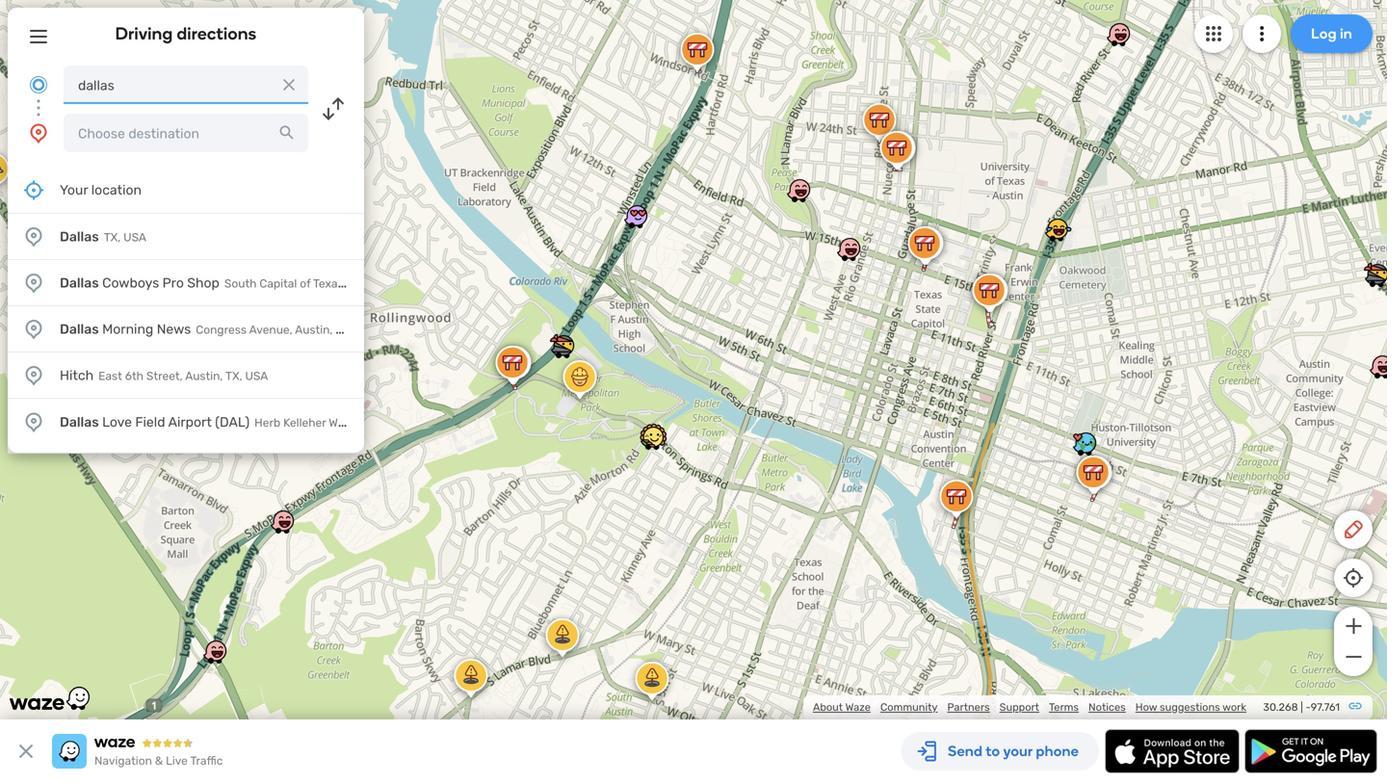 Task type: vqa. For each thing, say whether or not it's contained in the screenshot.
the rightmost x image
yes



Task type: describe. For each thing, give the bounding box(es) containing it.
1 option from the top
[[8, 214, 364, 260]]

2 vertical spatial location image
[[22, 271, 45, 294]]

terms link
[[1049, 701, 1079, 714]]

driving
[[115, 23, 173, 44]]

how suggestions work link
[[1136, 701, 1247, 714]]

notices link
[[1089, 701, 1126, 714]]

1 vertical spatial location image
[[22, 225, 45, 248]]

Choose starting point text field
[[64, 66, 308, 104]]

4 option from the top
[[8, 353, 364, 399]]

&
[[155, 754, 163, 768]]

about
[[813, 701, 843, 714]]

how
[[1136, 701, 1157, 714]]

current location image
[[27, 73, 50, 96]]

support link
[[1000, 701, 1040, 714]]

3 option from the top
[[8, 306, 364, 353]]

2 option from the top
[[8, 260, 364, 306]]

about waze link
[[813, 701, 871, 714]]

pencil image
[[1342, 518, 1365, 541]]

partners
[[948, 701, 990, 714]]

zoom in image
[[1342, 615, 1366, 638]]

30.268
[[1263, 701, 1298, 714]]

community link
[[881, 701, 938, 714]]

recenter image
[[22, 179, 45, 202]]

location image for third option
[[22, 317, 45, 341]]



Task type: locate. For each thing, give the bounding box(es) containing it.
1 horizontal spatial x image
[[279, 75, 299, 94]]

0 horizontal spatial x image
[[14, 740, 38, 763]]

suggestions
[[1160, 701, 1220, 714]]

1 location image from the top
[[22, 317, 45, 341]]

5 option from the top
[[8, 399, 364, 445]]

3 location image from the top
[[22, 410, 45, 434]]

partners link
[[948, 701, 990, 714]]

list box
[[8, 168, 364, 453]]

about waze community partners support terms notices how suggestions work
[[813, 701, 1247, 714]]

Choose destination text field
[[64, 114, 308, 152]]

97.761
[[1311, 701, 1340, 714]]

location image
[[22, 317, 45, 341], [22, 364, 45, 387], [22, 410, 45, 434]]

link image
[[1348, 699, 1363, 714]]

2 location image from the top
[[22, 364, 45, 387]]

1 vertical spatial x image
[[14, 740, 38, 763]]

navigation & live traffic
[[94, 754, 223, 768]]

|
[[1301, 701, 1303, 714]]

navigation
[[94, 754, 152, 768]]

community
[[881, 701, 938, 714]]

support
[[1000, 701, 1040, 714]]

option
[[8, 214, 364, 260], [8, 260, 364, 306], [8, 306, 364, 353], [8, 353, 364, 399], [8, 399, 364, 445]]

traffic
[[190, 754, 223, 768]]

terms
[[1049, 701, 1079, 714]]

0 vertical spatial x image
[[279, 75, 299, 94]]

30.268 | -97.761
[[1263, 701, 1340, 714]]

driving directions
[[115, 23, 257, 44]]

location image
[[27, 121, 50, 145], [22, 225, 45, 248], [22, 271, 45, 294]]

directions
[[177, 23, 257, 44]]

location image for first option from the bottom of the page
[[22, 410, 45, 434]]

waze
[[846, 701, 871, 714]]

-
[[1306, 701, 1311, 714]]

2 vertical spatial location image
[[22, 410, 45, 434]]

0 vertical spatial location image
[[22, 317, 45, 341]]

work
[[1223, 701, 1247, 714]]

x image
[[279, 75, 299, 94], [14, 740, 38, 763]]

live
[[166, 754, 188, 768]]

zoom out image
[[1342, 646, 1366, 669]]

1 vertical spatial location image
[[22, 364, 45, 387]]

notices
[[1089, 701, 1126, 714]]

0 vertical spatial location image
[[27, 121, 50, 145]]

location image for second option from the bottom of the page
[[22, 364, 45, 387]]



